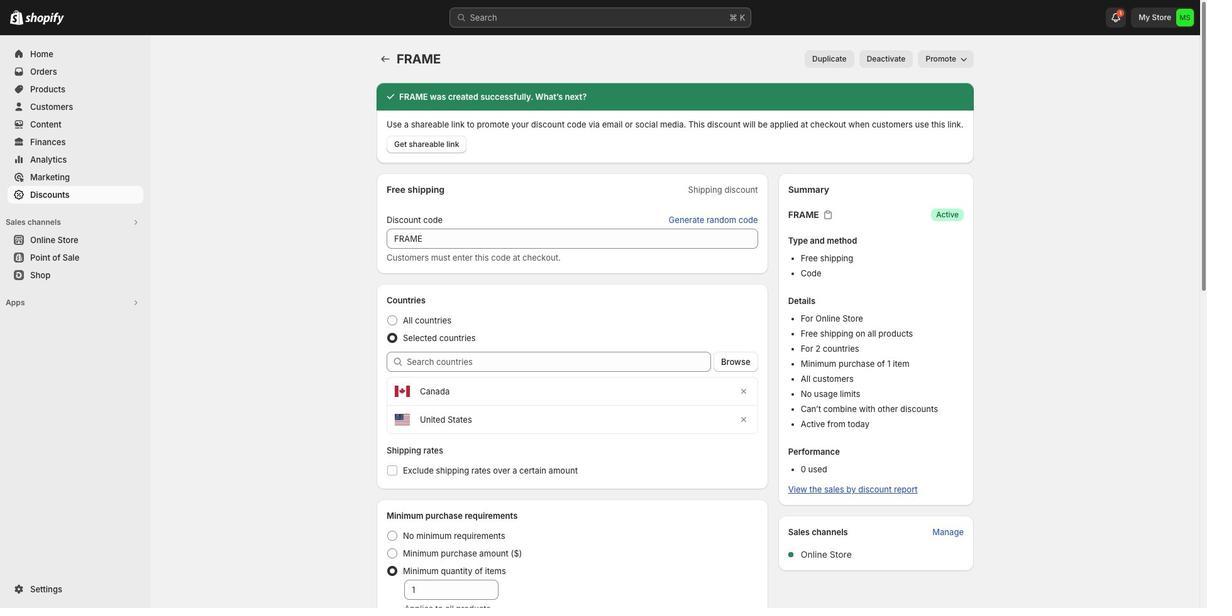 Task type: vqa. For each thing, say whether or not it's contained in the screenshot.
Enter time text box
no



Task type: locate. For each thing, give the bounding box(es) containing it.
my store image
[[1176, 9, 1194, 26]]

shopify image
[[10, 10, 23, 25]]

Search countries text field
[[407, 352, 711, 372]]

None text field
[[404, 580, 499, 600]]

None text field
[[387, 229, 758, 249]]

shopify image
[[25, 13, 64, 25]]



